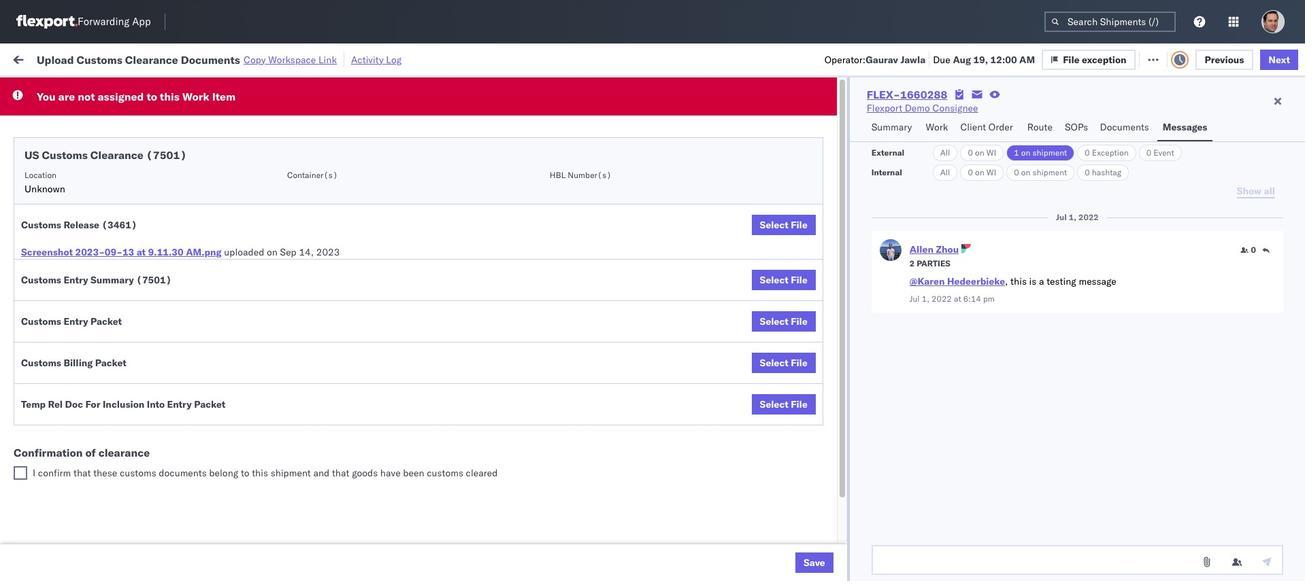 Task type: vqa. For each thing, say whether or not it's contained in the screenshot.
established,
no



Task type: locate. For each thing, give the bounding box(es) containing it.
1 4, from the top
[[321, 136, 329, 149]]

los down "inclusion"
[[128, 435, 144, 447]]

flex-1846748 button
[[769, 133, 864, 152], [769, 133, 864, 152], [769, 163, 864, 182], [769, 163, 864, 182], [769, 193, 864, 212], [769, 193, 864, 212], [769, 223, 864, 242], [769, 223, 864, 242], [769, 253, 864, 272], [769, 253, 864, 272], [769, 283, 864, 302], [769, 283, 864, 302]]

3 schedule delivery appointment button from the top
[[31, 345, 167, 360]]

None checkbox
[[14, 467, 27, 480]]

1 0 on wi from the top
[[968, 148, 996, 158]]

1 11:59 from the top
[[230, 136, 257, 149]]

clearance for upload customs clearance documents
[[105, 285, 149, 298]]

1 : from the left
[[98, 84, 101, 94]]

2130387 down 1893174
[[820, 466, 862, 478]]

5 fcl from the top
[[469, 376, 486, 388]]

this
[[160, 90, 180, 103], [1011, 276, 1027, 288], [252, 467, 268, 480]]

Search Shipments (/) text field
[[1045, 12, 1176, 32]]

work right import
[[149, 53, 173, 65]]

numbers inside button
[[1027, 111, 1061, 121]]

778
[[251, 53, 269, 65]]

ocean fcl
[[439, 136, 486, 149], [439, 196, 486, 209], [439, 256, 486, 268], [439, 286, 486, 298], [439, 376, 486, 388], [439, 466, 486, 478], [439, 526, 486, 538]]

appointment down clearance
[[111, 465, 167, 477]]

3 11:59 pm pdt, nov 4, 2022 from the top
[[230, 196, 355, 209]]

hlxu6269489, for schedule pickup from los angeles, ca link for 3rd schedule pickup from los angeles, ca button from the bottom
[[956, 256, 1026, 268]]

1889466
[[820, 316, 862, 328], [820, 346, 862, 358], [820, 376, 862, 388], [820, 406, 862, 418]]

pst, left dec
[[271, 376, 292, 388]]

schedule delivery appointment button up the 2023-
[[31, 225, 167, 240]]

0 vertical spatial 1,
[[1069, 212, 1077, 223]]

187
[[314, 53, 331, 65]]

schedule delivery appointment button down workitem button
[[31, 135, 167, 150]]

None text field
[[872, 546, 1283, 576]]

documents
[[181, 53, 240, 66], [1100, 121, 1149, 133], [152, 285, 201, 298]]

8 schedule from the top
[[31, 435, 72, 447]]

from inside schedule pickup from rotterdam, netherlands
[[106, 488, 126, 500]]

select for customs entry summary (7501)
[[760, 274, 789, 286]]

schedule pickup from los angeles, ca for 1st schedule pickup from los angeles, ca button from the bottom of the page schedule pickup from los angeles, ca link
[[31, 435, 199, 447]]

0 vertical spatial flex-2130387
[[791, 466, 862, 478]]

3 11:59 from the top
[[230, 196, 257, 209]]

file for temp rel doc for inclusion into entry packet
[[791, 399, 808, 411]]

0 horizontal spatial that
[[73, 467, 91, 480]]

pst, for 11:59
[[277, 526, 297, 538]]

wi for 0
[[987, 167, 996, 178]]

2 1846748 from the top
[[820, 166, 862, 179]]

(7501) down you are not assigned to this work item
[[146, 148, 187, 162]]

3 schedule pickup from los angeles, ca link from the top
[[31, 255, 199, 268]]

1 vertical spatial entry
[[64, 316, 88, 328]]

0 vertical spatial to
[[147, 90, 157, 103]]

3 ceau7522281, from the top
[[884, 196, 954, 208]]

this inside the "@karen hedeerbieke , this is a testing message jul 1, 2022 at 6:14 pm"
[[1011, 276, 1027, 288]]

4 schedule pickup from los angeles, ca button from the top
[[31, 315, 199, 330]]

1 vertical spatial all
[[940, 167, 950, 178]]

2 vertical spatial documents
[[152, 285, 201, 298]]

documents up the exception
[[1100, 121, 1149, 133]]

1 horizontal spatial customs
[[427, 467, 463, 480]]

23, left goods
[[311, 466, 326, 478]]

6 hlxu6269489, from the top
[[956, 286, 1026, 298]]

pm
[[983, 294, 995, 304]]

messages button
[[1157, 115, 1213, 142]]

nov for 4th schedule pickup from los angeles, ca button from the bottom schedule pickup from los angeles, ca link
[[301, 196, 318, 209]]

from for 3rd schedule pickup from los angeles, ca button from the bottom
[[106, 256, 126, 268]]

entry up customs billing packet
[[64, 316, 88, 328]]

1 horizontal spatial jul
[[1056, 212, 1067, 223]]

0 vertical spatial confirm
[[31, 375, 66, 388]]

2 schedule from the top
[[31, 166, 72, 178]]

0 vertical spatial schedule delivery appointment link
[[31, 135, 167, 149]]

pst, left 8,
[[277, 286, 297, 298]]

schedule pickup from los angeles, ca
[[31, 166, 199, 178], [31, 196, 199, 208], [31, 256, 199, 268], [31, 315, 199, 328], [31, 435, 199, 447]]

1 fcl from the top
[[469, 136, 486, 149]]

mbl/mawb numbers
[[977, 111, 1061, 121]]

7 ocean fcl from the top
[[439, 526, 486, 538]]

customs up customs entry packet
[[65, 285, 103, 298]]

pickup down upload customs clearance documents button
[[74, 315, 103, 328]]

los down upload customs clearance documents button
[[128, 315, 144, 328]]

angeles, for 3rd schedule pickup from los angeles, ca button from the bottom
[[146, 256, 183, 268]]

wi for 1
[[987, 148, 996, 158]]

0 horizontal spatial client
[[532, 111, 554, 121]]

from right of
[[106, 435, 126, 447]]

external
[[872, 148, 905, 158]]

schedule delivery appointment up us customs clearance (7501)
[[31, 136, 167, 148]]

4 ceau7522281, hlxu6269489, hlxu8034992 from the top
[[884, 226, 1095, 238]]

ca
[[186, 166, 199, 178], [186, 196, 199, 208], [186, 256, 199, 268], [186, 315, 199, 328], [180, 375, 193, 388], [186, 435, 199, 447]]

los inside button
[[123, 375, 138, 388]]

7 resize handle column header from the left
[[861, 105, 877, 582]]

schedule pickup from los angeles, ca up these
[[31, 435, 199, 447]]

schedule pickup from los angeles, ca button up these
[[31, 434, 199, 449]]

angeles, up documents
[[146, 435, 183, 447]]

5 select file from the top
[[760, 399, 808, 411]]

1 11:59 pm pdt, nov 4, 2022 from the top
[[230, 136, 355, 149]]

5 schedule from the top
[[31, 256, 72, 268]]

at right 13
[[137, 246, 146, 259]]

temp
[[21, 399, 46, 411]]

schedule delivery appointment up the 2023-
[[31, 226, 167, 238]]

2 vertical spatial jawla
[[1190, 226, 1214, 239]]

los for 2nd schedule pickup from los angeles, ca button from the bottom of the page
[[128, 315, 144, 328]]

0 vertical spatial jan
[[294, 466, 309, 478]]

customs down screenshot in the left of the page
[[21, 274, 61, 286]]

from for confirm pickup from los angeles, ca button
[[100, 375, 120, 388]]

at
[[271, 53, 280, 65], [137, 246, 146, 259], [954, 294, 961, 304]]

2 resize handle column header from the left
[[365, 105, 382, 582]]

work button
[[920, 115, 955, 142]]

1 vertical spatial gaurav jawla
[[1157, 226, 1214, 239]]

2 vertical spatial clearance
[[105, 285, 149, 298]]

flex-2130387 down flex-1662119
[[791, 556, 862, 568]]

1 vertical spatial confirm
[[31, 405, 66, 417]]

4, down "deadline" button
[[321, 166, 329, 179]]

2023 for 24,
[[334, 526, 358, 538]]

clearance for upload customs clearance documents copy workspace link
[[125, 53, 178, 66]]

0 inside button
[[1251, 245, 1256, 255]]

pickup inside button
[[69, 375, 98, 388]]

0 vertical spatial (7501)
[[146, 148, 187, 162]]

vandelay
[[532, 526, 571, 538], [626, 526, 665, 538]]

vandelay for vandelay west
[[626, 526, 665, 538]]

select file button for customs release (3461)
[[752, 215, 816, 235]]

1 schedule delivery appointment link from the top
[[31, 135, 167, 149]]

all button
[[933, 145, 958, 161], [933, 165, 958, 181]]

0 vertical spatial upload
[[37, 53, 74, 66]]

bosch ocean test
[[532, 136, 610, 149], [626, 136, 703, 149], [532, 166, 610, 179], [532, 196, 610, 209], [626, 196, 703, 209], [532, 256, 610, 268], [626, 256, 703, 268], [532, 286, 610, 298], [626, 286, 703, 298], [532, 376, 610, 388], [626, 376, 703, 388]]

packet for customs entry packet
[[91, 316, 122, 328]]

1 select file button from the top
[[752, 215, 816, 235]]

1 2130387 from the top
[[820, 466, 862, 478]]

file exception
[[1072, 53, 1136, 65], [1063, 53, 1127, 66]]

4, right 14,
[[321, 256, 329, 268]]

work down flexport demo consignee
[[926, 121, 948, 133]]

1 horizontal spatial this
[[252, 467, 268, 480]]

1 hlxu6269489, from the top
[[956, 136, 1026, 148]]

0 vertical spatial jul
[[1056, 212, 1067, 223]]

4 ceau7522281, from the top
[[884, 226, 954, 238]]

clearance for us customs clearance (7501)
[[90, 148, 143, 162]]

1 vertical spatial flex-2130387
[[791, 496, 862, 508]]

from down upload customs clearance documents button
[[106, 315, 126, 328]]

1 customs from the left
[[120, 467, 156, 480]]

test
[[592, 136, 610, 149], [685, 136, 703, 149], [592, 166, 610, 179], [592, 196, 610, 209], [685, 196, 703, 209], [592, 256, 610, 268], [685, 256, 703, 268], [592, 286, 610, 298], [685, 286, 703, 298], [592, 376, 610, 388], [685, 376, 703, 388], [675, 556, 693, 568]]

los for first schedule pickup from los angeles, ca button
[[128, 166, 144, 178]]

3 ocean fcl from the top
[[439, 256, 486, 268]]

ca for 3rd schedule pickup from los angeles, ca button from the bottom
[[186, 256, 199, 268]]

schedule pickup from los angeles, ca button
[[31, 165, 199, 180], [31, 195, 199, 210], [31, 255, 199, 270], [31, 315, 199, 330], [31, 434, 199, 449]]

1 horizontal spatial work
[[182, 90, 209, 103]]

schedule up the confirm
[[31, 435, 72, 447]]

2 confirm from the top
[[31, 405, 66, 417]]

1 pdt, from the top
[[277, 136, 298, 149]]

hlxu6269489, for 11:59 schedule delivery appointment link
[[956, 136, 1026, 148]]

1 horizontal spatial :
[[316, 84, 319, 94]]

2 vertical spatial 2023
[[334, 526, 358, 538]]

0 vertical spatial gaurav
[[866, 53, 898, 66]]

fcl for 11:59 schedule delivery appointment link
[[469, 136, 486, 149]]

packet up confirm pickup from los angeles, ca
[[95, 357, 127, 370]]

2 wi from the top
[[987, 167, 996, 178]]

that right the and
[[332, 467, 349, 480]]

1 vertical spatial schedule delivery appointment link
[[31, 225, 167, 239]]

(7501) for customs entry summary (7501)
[[136, 274, 172, 286]]

1 vertical spatial gaurav
[[1157, 136, 1188, 149]]

1, down @karen
[[922, 294, 929, 304]]

all
[[940, 148, 950, 158], [940, 167, 950, 178]]

(0)
[[222, 53, 239, 65]]

angeles, for confirm pickup from los angeles, ca button
[[140, 375, 178, 388]]

1 vertical spatial 2023
[[328, 466, 352, 478]]

from down us customs clearance (7501)
[[106, 166, 126, 178]]

summary inside summary button
[[872, 121, 912, 133]]

5 select from the top
[[760, 399, 789, 411]]

schedule for schedule delivery appointment link corresponding to 8:30
[[31, 465, 72, 477]]

schedule pickup from los angeles, ca button up '(3461)' on the top of page
[[31, 195, 199, 210]]

0 vertical spatial 2023
[[316, 246, 340, 259]]

pm right 4:00
[[253, 376, 268, 388]]

2 horizontal spatial this
[[1011, 276, 1027, 288]]

this right the ,
[[1011, 276, 1027, 288]]

schedule up customs billing packet
[[31, 315, 72, 328]]

in
[[204, 84, 211, 94]]

schedule up unknown
[[31, 166, 72, 178]]

from up temp rel doc for inclusion into entry packet
[[100, 375, 120, 388]]

2 horizontal spatial at
[[954, 294, 961, 304]]

schedule pickup from los angeles, ca down upload customs clearance documents button
[[31, 315, 199, 328]]

packet right into
[[194, 399, 225, 411]]

resize handle column header for flex id
[[861, 105, 877, 582]]

4 resize handle column header from the left
[[509, 105, 525, 582]]

select for customs release (3461)
[[760, 219, 789, 231]]

shipment left the and
[[271, 467, 311, 480]]

clearance inside button
[[105, 285, 149, 298]]

5 ceau7522281, from the top
[[884, 256, 954, 268]]

1 horizontal spatial numbers
[[1027, 111, 1061, 121]]

operator:
[[825, 53, 866, 66]]

ca inside button
[[180, 375, 193, 388]]

hbl number(s)
[[550, 170, 612, 180]]

numbers down container
[[884, 116, 918, 127]]

resize handle column header
[[206, 105, 222, 582], [365, 105, 382, 582], [416, 105, 432, 582], [509, 105, 525, 582], [602, 105, 619, 582], [746, 105, 762, 582], [861, 105, 877, 582], [954, 105, 971, 582], [1134, 105, 1150, 582], [1227, 105, 1244, 582], [1270, 105, 1287, 582]]

import
[[116, 53, 146, 65]]

0 on wi for 0
[[968, 167, 996, 178]]

confirm for confirm pickup from los angeles, ca
[[31, 375, 66, 388]]

flex-1846748 for upload customs clearance documents link
[[791, 286, 862, 298]]

1 horizontal spatial client
[[960, 121, 986, 133]]

11:59 pm pst, jan 24, 2023
[[230, 526, 358, 538]]

5 schedule pickup from los angeles, ca link from the top
[[31, 434, 199, 448]]

0 horizontal spatial vandelay
[[532, 526, 571, 538]]

jan left 24,
[[300, 526, 315, 538]]

customs entry summary (7501)
[[21, 274, 172, 286]]

schedule pickup from los angeles, ca button up customs entry summary (7501)
[[31, 255, 199, 270]]

angeles, inside button
[[140, 375, 178, 388]]

2 horizontal spatial work
[[926, 121, 948, 133]]

angeles, down us customs clearance (7501)
[[146, 166, 183, 178]]

for
[[131, 84, 142, 94]]

schedule down customs entry packet
[[31, 345, 72, 358]]

3 appointment from the top
[[111, 345, 167, 358]]

schedule delivery appointment button
[[31, 135, 167, 150], [31, 225, 167, 240], [31, 345, 167, 360], [31, 464, 167, 479]]

ca for 2nd schedule pickup from los angeles, ca button from the bottom of the page
[[186, 315, 199, 328]]

numbers inside the container numbers
[[884, 116, 918, 127]]

temp rel doc for inclusion into entry packet
[[21, 399, 225, 411]]

1, up testing
[[1069, 212, 1077, 223]]

ca for 4th schedule pickup from los angeles, ca button from the bottom
[[186, 196, 199, 208]]

los for 1st schedule pickup from los angeles, ca button from the bottom of the page
[[128, 435, 144, 447]]

1 schedule pickup from los angeles, ca from the top
[[31, 166, 199, 178]]

0 horizontal spatial 1,
[[922, 294, 929, 304]]

jul down 0 on shipment
[[1056, 212, 1067, 223]]

pickup for 3rd schedule pickup from los angeles, ca button from the bottom
[[74, 256, 103, 268]]

3 4, from the top
[[321, 196, 329, 209]]

0 horizontal spatial to
[[147, 90, 157, 103]]

progress
[[213, 84, 247, 94]]

1 1846748 from the top
[[820, 136, 862, 149]]

message
[[183, 53, 222, 65]]

0 vertical spatial clearance
[[125, 53, 178, 66]]

entry down the 2023-
[[64, 274, 88, 286]]

2130387 up the 1662119
[[820, 496, 862, 508]]

schedule pickup from los angeles, ca link for 3rd schedule pickup from los angeles, ca button from the bottom
[[31, 255, 199, 268]]

1 vertical spatial to
[[241, 467, 249, 480]]

1 flex-1846748 from the top
[[791, 136, 862, 149]]

flex
[[769, 111, 784, 121]]

schedule pickup from los angeles, ca button down us customs clearance (7501)
[[31, 165, 199, 180]]

mode
[[439, 111, 460, 121]]

1 ceau7522281, from the top
[[884, 136, 954, 148]]

doc
[[65, 399, 83, 411]]

1 vertical spatial packet
[[95, 357, 127, 370]]

mbl/mawb numbers button
[[971, 108, 1137, 122]]

0 horizontal spatial numbers
[[884, 116, 918, 127]]

customs right been
[[427, 467, 463, 480]]

all button for external
[[933, 145, 958, 161]]

customs
[[120, 467, 156, 480], [427, 467, 463, 480]]

select file for customs billing packet
[[760, 357, 808, 370]]

1 vertical spatial all button
[[933, 165, 958, 181]]

1 vertical spatial documents
[[1100, 121, 1149, 133]]

angeles, down upload customs clearance documents button
[[146, 315, 183, 328]]

6 ceau7522281, hlxu6269489, hlxu8034992 from the top
[[884, 286, 1095, 298]]

@karen hedeerbieke , this is a testing message jul 1, 2022 at 6:14 pm
[[910, 276, 1116, 304]]

4 select file button from the top
[[752, 353, 816, 374]]

6 schedule from the top
[[31, 315, 72, 328]]

flex-2130387 down the flex-1893174
[[791, 466, 862, 478]]

1 confirm from the top
[[31, 375, 66, 388]]

select file button for customs billing packet
[[752, 353, 816, 374]]

1 on shipment
[[1014, 148, 1067, 158]]

0 vertical spatial at
[[271, 53, 280, 65]]

1 vertical spatial 2130387
[[820, 496, 862, 508]]

flex-1660288 link
[[867, 88, 948, 101]]

from down these
[[106, 488, 126, 500]]

jul inside the "@karen hedeerbieke , this is a testing message jul 1, 2022 at 6:14 pm"
[[910, 294, 920, 304]]

1 vertical spatial at
[[137, 246, 146, 259]]

all for internal
[[940, 167, 950, 178]]

1 vertical spatial jan
[[300, 526, 315, 538]]

nov for schedule pickup from los angeles, ca link for 3rd schedule pickup from los angeles, ca button from the bottom
[[301, 256, 318, 268]]

hlxu6269489,
[[956, 136, 1026, 148], [956, 166, 1026, 178], [956, 196, 1026, 208], [956, 226, 1026, 238], [956, 256, 1026, 268], [956, 286, 1026, 298]]

2 hlxu8034992 from the top
[[1029, 166, 1095, 178]]

0 horizontal spatial jul
[[910, 294, 920, 304]]

from
[[106, 166, 126, 178], [106, 196, 126, 208], [106, 256, 126, 268], [106, 315, 126, 328], [100, 375, 120, 388], [106, 435, 126, 447], [106, 488, 126, 500]]

1 horizontal spatial summary
[[872, 121, 912, 133]]

schedule for 2nd schedule delivery appointment link from the bottom of the page
[[31, 226, 72, 238]]

pm down "deadline"
[[259, 136, 274, 149]]

at left risk
[[271, 53, 280, 65]]

: for snoozed
[[316, 84, 319, 94]]

schedule delivery appointment link down of
[[31, 464, 167, 478]]

0 hashtag
[[1085, 167, 1122, 178]]

1 horizontal spatial to
[[241, 467, 249, 480]]

1 vertical spatial 1,
[[922, 294, 929, 304]]

fcl for upload customs clearance documents link
[[469, 286, 486, 298]]

4 11:59 pm pdt, nov 4, 2022 from the top
[[230, 256, 355, 268]]

pm right the 11:00
[[259, 286, 274, 298]]

next
[[1269, 53, 1290, 66]]

appointment up confirm pickup from los angeles, ca
[[111, 345, 167, 358]]

3 schedule pickup from los angeles, ca from the top
[[31, 256, 199, 268]]

0 vertical spatial gaurav jawla
[[1157, 136, 1214, 149]]

2 vertical spatial flex-2130387
[[791, 556, 862, 568]]

0 horizontal spatial summary
[[91, 274, 134, 286]]

0 vertical spatial work
[[149, 53, 173, 65]]

appointment up us customs clearance (7501)
[[111, 136, 167, 148]]

ceau7522281, hlxu6269489, hlxu8034992 for upload customs clearance documents link
[[884, 286, 1095, 298]]

for
[[85, 399, 100, 411]]

billing
[[64, 357, 93, 370]]

4, down container(s)
[[321, 196, 329, 209]]

from inside button
[[100, 375, 120, 388]]

0 vertical spatial 2130387
[[820, 466, 862, 478]]

1 select file from the top
[[760, 219, 808, 231]]

2 vertical spatial this
[[252, 467, 268, 480]]

pickup
[[74, 166, 103, 178], [74, 196, 103, 208], [74, 256, 103, 268], [74, 315, 103, 328], [69, 375, 98, 388], [74, 435, 103, 447], [74, 488, 103, 500]]

numbers for mbl/mawb numbers
[[1027, 111, 1061, 121]]

netherlands
[[31, 502, 85, 514]]

to right belong on the left of page
[[241, 467, 249, 480]]

1846748
[[820, 136, 862, 149], [820, 166, 862, 179], [820, 196, 862, 209], [820, 226, 862, 239], [820, 256, 862, 268], [820, 286, 862, 298]]

0 vertical spatial shipment
[[1033, 148, 1067, 158]]

pickup for confirm pickup from los angeles, ca button
[[69, 375, 98, 388]]

blocked,
[[168, 84, 202, 94]]

app
[[132, 15, 151, 28]]

flex-1846748 for 11:59 schedule delivery appointment link
[[791, 136, 862, 149]]

schedule pickup from los angeles, ca up customs entry summary (7501)
[[31, 256, 199, 268]]

pickup down these
[[74, 488, 103, 500]]

belong
[[209, 467, 238, 480]]

schedule delivery appointment link down workitem button
[[31, 135, 167, 149]]

status
[[75, 84, 98, 94]]

schedule up us
[[31, 136, 72, 148]]

6 flex-1846748 from the top
[[791, 286, 862, 298]]

1 vertical spatial this
[[1011, 276, 1027, 288]]

numbers for container numbers
[[884, 116, 918, 127]]

4 pdt, from the top
[[277, 256, 298, 268]]

schedule delivery appointment
[[31, 136, 167, 148], [31, 226, 167, 238], [31, 345, 167, 358], [31, 465, 167, 477]]

schedule for schedule pickup from los angeles, ca link related to 2nd schedule pickup from los angeles, ca button from the bottom of the page
[[31, 315, 72, 328]]

entry for packet
[[64, 316, 88, 328]]

1 horizontal spatial consignee
[[933, 102, 978, 114]]

fcl for 4th schedule pickup from los angeles, ca button from the bottom schedule pickup from los angeles, ca link
[[469, 196, 486, 209]]

entry right into
[[167, 399, 192, 411]]

0 horizontal spatial consignee
[[626, 111, 665, 121]]

los up "inclusion"
[[123, 375, 138, 388]]

number(s)
[[568, 170, 612, 180]]

0 vertical spatial this
[[160, 90, 180, 103]]

0 vertical spatial all
[[940, 148, 950, 158]]

4, for 11:59 schedule delivery appointment link
[[321, 136, 329, 149]]

2130387 down the 1662119
[[820, 556, 862, 568]]

1 vertical spatial wi
[[987, 167, 996, 178]]

1 vertical spatial 0 on wi
[[968, 167, 996, 178]]

upload inside button
[[31, 285, 62, 298]]

0 vertical spatial documents
[[181, 53, 240, 66]]

schedule delivery appointment button up confirm pickup from los angeles, ca link
[[31, 345, 167, 360]]

summary down container
[[872, 121, 912, 133]]

pm
[[259, 136, 274, 149], [259, 166, 274, 179], [259, 196, 274, 209], [259, 256, 274, 268], [259, 286, 274, 298], [253, 376, 268, 388], [253, 466, 268, 478], [259, 526, 274, 538]]

1 vertical spatial work
[[182, 90, 209, 103]]

flex-2130387 up flex-1662119
[[791, 496, 862, 508]]

pickup inside schedule pickup from rotterdam, netherlands
[[74, 488, 103, 500]]

7 fcl from the top
[[469, 526, 486, 538]]

upload up by:
[[37, 53, 74, 66]]

testing
[[1047, 276, 1076, 288]]

documents inside button
[[152, 285, 201, 298]]

1 vertical spatial upload
[[31, 285, 62, 298]]

2 vertical spatial 2130387
[[820, 556, 862, 568]]

pickup up customs entry summary (7501)
[[74, 256, 103, 268]]

6 fcl from the top
[[469, 466, 486, 478]]

0 on wi for 1
[[968, 148, 996, 158]]

4 appointment from the top
[[111, 465, 167, 477]]

documents inside button
[[1100, 121, 1149, 133]]

los down us customs clearance (7501)
[[128, 166, 144, 178]]

event
[[1154, 148, 1174, 158]]

schedule left the 2023-
[[31, 256, 72, 268]]

2 vertical spatial schedule delivery appointment link
[[31, 464, 167, 478]]

2 fcl from the top
[[469, 196, 486, 209]]

3 schedule delivery appointment from the top
[[31, 345, 167, 358]]

schedule for schedule pickup from los angeles, ca link for 3rd schedule pickup from los angeles, ca button from the bottom
[[31, 256, 72, 268]]

workitem
[[15, 111, 51, 121]]

0 horizontal spatial :
[[98, 84, 101, 94]]

0 vertical spatial summary
[[872, 121, 912, 133]]

4, up container(s)
[[321, 136, 329, 149]]

screenshot 2023-09-13 at 9.11.30 am.png uploaded on sep 14, 2023
[[21, 246, 340, 259]]

client name button
[[525, 108, 605, 122]]

0 vertical spatial wi
[[987, 148, 996, 158]]

9 resize handle column header from the left
[[1134, 105, 1150, 582]]

24,
[[317, 526, 332, 538]]

flex-1846748 for schedule pickup from los angeles, ca link for 3rd schedule pickup from los angeles, ca button from the bottom
[[791, 256, 862, 268]]

3 select from the top
[[760, 316, 789, 328]]

schedule pickup from los angeles, ca button down upload customs clearance documents button
[[31, 315, 199, 330]]

1 all from the top
[[940, 148, 950, 158]]

clearance down workitem button
[[90, 148, 143, 162]]

schedule delivery appointment link
[[31, 135, 167, 149], [31, 225, 167, 239], [31, 464, 167, 478]]

due aug 19, 12:00 am
[[933, 53, 1035, 66]]

2 all button from the top
[[933, 165, 958, 181]]

0 horizontal spatial work
[[149, 53, 173, 65]]

4 schedule pickup from los angeles, ca from the top
[[31, 315, 199, 328]]

0 vertical spatial packet
[[91, 316, 122, 328]]

to right for
[[147, 90, 157, 103]]

1 horizontal spatial 1,
[[1069, 212, 1077, 223]]

ceau7522281, hlxu6269489, hlxu8034992 for 11:59 schedule delivery appointment link
[[884, 136, 1095, 148]]

23, for 2022
[[314, 376, 329, 388]]

flex-1846748 for 4th schedule pickup from los angeles, ca button from the bottom schedule pickup from los angeles, ca link
[[791, 196, 862, 209]]

0 vertical spatial 23,
[[314, 376, 329, 388]]

1 vandelay from the left
[[532, 526, 571, 538]]

customs down clearance
[[120, 467, 156, 480]]

select file for customs entry packet
[[760, 316, 808, 328]]

schedule pickup from los angeles, ca link up '(3461)' on the top of page
[[31, 195, 199, 209]]

2 ocean fcl from the top
[[439, 196, 486, 209]]

1 vertical spatial shipment
[[1033, 167, 1067, 178]]

file exception button
[[1051, 49, 1145, 69], [1051, 49, 1145, 69], [1042, 49, 1135, 70], [1042, 49, 1135, 70]]

2 vertical spatial packet
[[194, 399, 225, 411]]

pickup down us customs clearance (7501)
[[74, 166, 103, 178]]

work left item
[[182, 90, 209, 103]]

1660288
[[900, 88, 948, 101]]

5 resize handle column header from the left
[[602, 105, 619, 582]]

schedule pickup from los angeles, ca link down upload customs clearance documents button
[[31, 315, 199, 328]]

2 vertical spatial at
[[954, 294, 961, 304]]

1 vertical spatial (7501)
[[136, 274, 172, 286]]

flex-
[[867, 88, 900, 101], [791, 136, 820, 149], [791, 166, 820, 179], [791, 196, 820, 209], [791, 226, 820, 239], [791, 256, 820, 268], [791, 286, 820, 298], [791, 316, 820, 328], [791, 346, 820, 358], [791, 376, 820, 388], [791, 406, 820, 418], [791, 436, 820, 448], [791, 466, 820, 478], [791, 496, 820, 508], [791, 526, 820, 538], [791, 556, 820, 568]]

angeles, up into
[[140, 375, 178, 388]]

schedule for schedule pickup from los angeles, ca link associated with first schedule pickup from los angeles, ca button
[[31, 166, 72, 178]]

client for client name
[[532, 111, 554, 121]]

have
[[380, 467, 401, 480]]

1 vertical spatial clearance
[[90, 148, 143, 162]]

at left 6:14
[[954, 294, 961, 304]]

batch
[[1228, 53, 1255, 65]]

angeles, for first schedule pickup from los angeles, ca button
[[146, 166, 183, 178]]

3 hlxu6269489, from the top
[[956, 196, 1026, 208]]

upload
[[37, 53, 74, 66], [31, 285, 62, 298]]

0 vertical spatial entry
[[64, 274, 88, 286]]

2 schedule pickup from los angeles, ca link from the top
[[31, 195, 199, 209]]

: right not
[[98, 84, 101, 94]]

schedule for 11:59 schedule delivery appointment link
[[31, 136, 72, 148]]

4 1846748 from the top
[[820, 226, 862, 239]]

nov for 11:59 schedule delivery appointment link
[[301, 136, 318, 149]]

0 vertical spatial all button
[[933, 145, 958, 161]]

schedule delivery appointment link up the 2023-
[[31, 225, 167, 239]]

1 horizontal spatial that
[[332, 467, 349, 480]]

1 vertical spatial jul
[[910, 294, 920, 304]]

2023 right 24,
[[334, 526, 358, 538]]

0 horizontal spatial customs
[[120, 467, 156, 480]]

2022 inside the "@karen hedeerbieke , this is a testing message jul 1, 2022 at 6:14 pm"
[[932, 294, 952, 304]]

1 horizontal spatial vandelay
[[626, 526, 665, 538]]

schedule delivery appointment down of
[[31, 465, 167, 477]]

select file button for customs entry summary (7501)
[[752, 270, 816, 291]]

angeles, right 13
[[146, 256, 183, 268]]

0 vertical spatial 0 on wi
[[968, 148, 996, 158]]

customs inside upload customs clearance documents link
[[65, 285, 103, 298]]

i
[[33, 467, 35, 480]]

all for external
[[940, 148, 950, 158]]

5 select file button from the top
[[752, 395, 816, 415]]

3 hlxu8034992 from the top
[[1029, 196, 1095, 208]]

container numbers button
[[877, 103, 957, 127]]

risk
[[282, 53, 298, 65]]

schedule pickup from los angeles, ca for schedule pickup from los angeles, ca link related to 2nd schedule pickup from los angeles, ca button from the bottom of the page
[[31, 315, 199, 328]]

2 all from the top
[[940, 167, 950, 178]]

from for 2nd schedule pickup from los angeles, ca button from the bottom of the page
[[106, 315, 126, 328]]



Task type: describe. For each thing, give the bounding box(es) containing it.
2 that from the left
[[332, 467, 349, 480]]

2 schedule delivery appointment from the top
[[31, 226, 167, 238]]

4 schedule delivery appointment from the top
[[31, 465, 167, 477]]

2 pdt, from the top
[[277, 166, 298, 179]]

3 flex-2130387 from the top
[[791, 556, 862, 568]]

hedeerbieke
[[947, 276, 1005, 288]]

filtered by:
[[14, 83, 62, 96]]

1 horizontal spatial at
[[271, 53, 280, 65]]

route button
[[1022, 115, 1059, 142]]

from for first schedule pickup from los angeles, ca button
[[106, 166, 126, 178]]

sops
[[1065, 121, 1088, 133]]

previous button
[[1195, 49, 1254, 70]]

4 hlxu8034992 from the top
[[1029, 226, 1095, 238]]

pm up uploaded at the top
[[259, 196, 274, 209]]

save
[[804, 557, 825, 570]]

snoozed : no
[[285, 84, 333, 94]]

4 flex-1846748 from the top
[[791, 226, 862, 239]]

i confirm that these customs documents belong to this shipment and that goods have been customs cleared
[[33, 467, 498, 480]]

by:
[[49, 83, 62, 96]]

19,
[[973, 53, 988, 66]]

12:00
[[990, 53, 1017, 66]]

pst, for 4:00
[[271, 376, 292, 388]]

client name
[[532, 111, 578, 121]]

client order
[[960, 121, 1013, 133]]

schedule inside schedule pickup from rotterdam, netherlands
[[31, 488, 72, 500]]

you
[[37, 90, 56, 103]]

pdt, for 11:59 schedule delivery appointment link
[[277, 136, 298, 149]]

clearance
[[99, 446, 150, 460]]

1 gaurav jawla from the top
[[1157, 136, 1214, 149]]

4 11:59 from the top
[[230, 256, 257, 268]]

schedule delivery appointment link for 11:59
[[31, 135, 167, 149]]

delivery inside confirm delivery link
[[69, 405, 103, 417]]

shipment for 1 on shipment
[[1033, 148, 1067, 158]]

los for 4th schedule pickup from los angeles, ca button from the bottom
[[128, 196, 144, 208]]

6 hlxu8034992 from the top
[[1029, 286, 1095, 298]]

3 flex-1889466 from the top
[[791, 376, 862, 388]]

pdt, for schedule pickup from los angeles, ca link for 3rd schedule pickup from los angeles, ca button from the bottom
[[277, 256, 298, 268]]

3 schedule pickup from los angeles, ca button from the top
[[31, 255, 199, 270]]

2 11:59 from the top
[[230, 166, 257, 179]]

schedule for 4th schedule pickup from los angeles, ca button from the bottom schedule pickup from los angeles, ca link
[[31, 196, 72, 208]]

ceau7522281, hlxu6269489, hlxu8034992 for 4th schedule pickup from los angeles, ca button from the bottom schedule pickup from los angeles, ca link
[[884, 196, 1095, 208]]

4 flex-1889466 from the top
[[791, 406, 862, 418]]

filtered
[[14, 83, 47, 96]]

1 flex-2130387 from the top
[[791, 466, 862, 478]]

jul 1, 2022
[[1056, 212, 1099, 223]]

pm right 8:30
[[253, 466, 268, 478]]

ceau7522281, hlxu6269489, hlxu8034992 for schedule pickup from los angeles, ca link for 3rd schedule pickup from los angeles, ca button from the bottom
[[884, 256, 1095, 268]]

confirm
[[38, 467, 71, 480]]

upload for upload customs clearance documents copy workspace link
[[37, 53, 74, 66]]

resize handle column header for workitem
[[206, 105, 222, 582]]

3 1889466 from the top
[[820, 376, 862, 388]]

schedule pickup from los angeles, ca for schedule pickup from los angeles, ca link associated with first schedule pickup from los angeles, ca button
[[31, 166, 199, 178]]

1 1889466 from the top
[[820, 316, 862, 328]]

5 1846748 from the top
[[820, 256, 862, 268]]

fcl for schedule pickup from los angeles, ca link for 3rd schedule pickup from los angeles, ca button from the bottom
[[469, 256, 486, 268]]

select for customs entry packet
[[760, 316, 789, 328]]

6 ocean fcl from the top
[[439, 466, 486, 478]]

route
[[1027, 121, 1053, 133]]

workitem button
[[8, 108, 209, 122]]

file for customs entry packet
[[791, 316, 808, 328]]

2
[[910, 259, 915, 269]]

1 test123456 from the top
[[977, 136, 1035, 149]]

angeles, for 1st schedule pickup from los angeles, ca button from the bottom of the page
[[146, 435, 183, 447]]

8:30
[[230, 466, 251, 478]]

upload for upload customs clearance documents
[[31, 285, 62, 298]]

all button for internal
[[933, 165, 958, 181]]

upload customs clearance documents
[[31, 285, 201, 298]]

rotterdam,
[[128, 488, 177, 500]]

2 vertical spatial entry
[[167, 399, 192, 411]]

0 vertical spatial jawla
[[901, 53, 926, 66]]

4 hlxu6269489, from the top
[[956, 226, 1026, 238]]

4, for 4th schedule pickup from los angeles, ca button from the bottom schedule pickup from los angeles, ca link
[[321, 196, 329, 209]]

hashtag
[[1092, 167, 1122, 178]]

pm left container(s)
[[259, 166, 274, 179]]

order
[[989, 121, 1013, 133]]

5 11:59 from the top
[[230, 526, 257, 538]]

4:00 pm pst, dec 23, 2022
[[230, 376, 355, 388]]

forwarding
[[78, 15, 129, 28]]

id
[[787, 111, 795, 121]]

1 flex-1889466 from the top
[[791, 316, 862, 328]]

1 vertical spatial jawla
[[1190, 136, 1214, 149]]

ca for 1st schedule pickup from los angeles, ca button from the bottom of the page
[[186, 435, 199, 447]]

(7501) for us customs clearance (7501)
[[146, 148, 187, 162]]

23, for 2023
[[311, 466, 326, 478]]

exception
[[1092, 148, 1129, 158]]

confirm pickup from los angeles, ca
[[31, 375, 193, 388]]

2 ceau7522281, from the top
[[884, 166, 954, 178]]

jan for 24,
[[300, 526, 315, 538]]

my
[[14, 49, 35, 68]]

2 flex-1846748 from the top
[[791, 166, 862, 179]]

pickup for 4th schedule pickup from los angeles, ca button from the bottom
[[74, 196, 103, 208]]

file for customs release (3461)
[[791, 219, 808, 231]]

west
[[667, 526, 689, 538]]

11:00 pm pst, nov 8, 2022
[[230, 286, 355, 298]]

batch action
[[1228, 53, 1287, 65]]

pickup for first schedule pickup from los angeles, ca button
[[74, 166, 103, 178]]

you are not assigned to this work item
[[37, 90, 236, 103]]

customs up customs billing packet
[[21, 316, 61, 328]]

2 flex-2130387 from the top
[[791, 496, 862, 508]]

select for temp rel doc for inclusion into entry packet
[[760, 399, 789, 411]]

187 on track
[[314, 53, 369, 65]]

pm left 24,
[[259, 526, 274, 538]]

flexport
[[867, 102, 902, 114]]

0 horizontal spatial this
[[160, 90, 180, 103]]

schedule pickup from los angeles, ca for schedule pickup from los angeles, ca link for 3rd schedule pickup from los angeles, ca button from the bottom
[[31, 256, 199, 268]]

message (0)
[[183, 53, 239, 65]]

1 schedule delivery appointment from the top
[[31, 136, 167, 148]]

select file for customs entry summary (7501)
[[760, 274, 808, 286]]

resize handle column header for container numbers
[[954, 105, 971, 582]]

1 that from the left
[[73, 467, 91, 480]]

container
[[884, 105, 921, 116]]

2 2130387 from the top
[[820, 496, 862, 508]]

0 horizontal spatial at
[[137, 246, 146, 259]]

select file for temp rel doc for inclusion into entry packet
[[760, 399, 808, 411]]

10 resize handle column header from the left
[[1227, 105, 1244, 582]]

resize handle column header for mode
[[509, 105, 525, 582]]

ca for confirm pickup from los angeles, ca button
[[180, 375, 193, 388]]

4 ocean fcl from the top
[[439, 286, 486, 298]]

from for 4th schedule pickup from los angeles, ca button from the bottom
[[106, 196, 126, 208]]

documents for upload customs clearance documents copy workspace link
[[181, 53, 240, 66]]

log
[[386, 53, 402, 66]]

1 schedule delivery appointment button from the top
[[31, 135, 167, 150]]

schedule delivery appointment link for 8:30
[[31, 464, 167, 478]]

a
[[1039, 276, 1044, 288]]

customs release (3461)
[[21, 219, 137, 231]]

of
[[85, 446, 96, 460]]

Search Work text field
[[847, 49, 995, 69]]

7 schedule from the top
[[31, 345, 72, 358]]

hlxu6269489, for upload customs clearance documents link
[[956, 286, 1026, 298]]

at inside the "@karen hedeerbieke , this is a testing message jul 1, 2022 at 6:14 pm"
[[954, 294, 961, 304]]

2 hlxu6269489, from the top
[[956, 166, 1026, 178]]

2 4, from the top
[[321, 166, 329, 179]]

2 appointment from the top
[[111, 226, 167, 238]]

action
[[1257, 53, 1287, 65]]

4 1889466 from the top
[[820, 406, 862, 418]]

3 2130387 from the top
[[820, 556, 862, 568]]

ceau7522281, for schedule pickup from los angeles, ca link for 3rd schedule pickup from los angeles, ca button from the bottom
[[884, 256, 954, 268]]

2 ceau7522281, hlxu6269489, hlxu8034992 from the top
[[884, 166, 1095, 178]]

track
[[347, 53, 369, 65]]

flexport. image
[[16, 15, 78, 29]]

deadline
[[230, 111, 263, 121]]

upload customs clearance documents link
[[31, 285, 201, 298]]

09-
[[105, 246, 122, 259]]

snooze
[[388, 111, 415, 121]]

1 ocean fcl from the top
[[439, 136, 486, 149]]

confirm pickup from los angeles, ca button
[[31, 375, 193, 390]]

messages
[[1163, 121, 1207, 133]]

customs up status
[[77, 53, 122, 66]]

1 appointment from the top
[[111, 136, 167, 148]]

1 hlxu8034992 from the top
[[1029, 136, 1095, 148]]

sep
[[280, 246, 297, 259]]

inclusion
[[103, 399, 144, 411]]

packet for customs billing packet
[[95, 357, 127, 370]]

location unknown
[[24, 170, 65, 195]]

1 schedule pickup from los angeles, ca button from the top
[[31, 165, 199, 180]]

6 1846748 from the top
[[820, 286, 862, 298]]

1 vertical spatial summary
[[91, 274, 134, 286]]

5 ocean fcl from the top
[[439, 376, 486, 388]]

confirm delivery button
[[31, 405, 103, 420]]

fcl for schedule delivery appointment link corresponding to 8:30
[[469, 466, 486, 478]]

3 1846748 from the top
[[820, 196, 862, 209]]

customs left billing
[[21, 357, 61, 370]]

2 flex-1889466 from the top
[[791, 346, 862, 358]]

4 schedule delivery appointment button from the top
[[31, 464, 167, 479]]

summary button
[[866, 115, 920, 142]]

: for status
[[98, 84, 101, 94]]

select file button for temp rel doc for inclusion into entry packet
[[752, 395, 816, 415]]

13
[[122, 246, 134, 259]]

am.png
[[186, 246, 222, 259]]

2 schedule pickup from los angeles, ca button from the top
[[31, 195, 199, 210]]

2 11:59 pm pdt, nov 4, 2022 from the top
[[230, 166, 355, 179]]

5 schedule pickup from los angeles, ca button from the top
[[31, 434, 199, 449]]

8,
[[320, 286, 329, 298]]

2 vertical spatial gaurav
[[1157, 226, 1188, 239]]

container numbers
[[884, 105, 921, 127]]

1, inside the "@karen hedeerbieke , this is a testing message jul 1, 2022 at 6:14 pm"
[[922, 294, 929, 304]]

2 vertical spatial shipment
[[271, 467, 311, 480]]

2 schedule delivery appointment button from the top
[[31, 225, 167, 240]]

2 customs from the left
[[427, 467, 463, 480]]

fcl for confirm pickup from los angeles, ca link
[[469, 376, 486, 388]]

ca for first schedule pickup from los angeles, ca button
[[186, 166, 199, 178]]

location
[[24, 170, 56, 180]]

3 test123456 from the top
[[977, 226, 1035, 239]]

pdt, for 4th schedule pickup from los angeles, ca button from the bottom schedule pickup from los angeles, ca link
[[277, 196, 298, 209]]

schedule pickup from los angeles, ca link for 2nd schedule pickup from los angeles, ca button from the bottom of the page
[[31, 315, 199, 328]]

2 vertical spatial work
[[926, 121, 948, 133]]

import work
[[116, 53, 173, 65]]

link
[[318, 53, 337, 66]]

3 resize handle column header from the left
[[416, 105, 432, 582]]

into
[[147, 399, 165, 411]]

4 test123456 from the top
[[977, 286, 1035, 298]]

5 hlxu8034992 from the top
[[1029, 256, 1095, 268]]

karl
[[742, 556, 760, 568]]

previous
[[1205, 53, 1244, 66]]

shipment for 0 on shipment
[[1033, 167, 1067, 178]]

resize handle column header for consignee
[[746, 105, 762, 582]]

customs up location
[[42, 148, 88, 162]]

unknown
[[24, 183, 65, 195]]

flex id button
[[762, 108, 864, 122]]

integration test account - karl lagerfeld
[[626, 556, 803, 568]]

schedule pickup from los angeles, ca for 4th schedule pickup from los angeles, ca button from the bottom schedule pickup from los angeles, ca link
[[31, 196, 199, 208]]

demo
[[905, 102, 930, 114]]

customs up screenshot in the left of the page
[[21, 219, 61, 231]]

file for customs billing packet
[[791, 357, 808, 370]]

flexport demo consignee
[[867, 102, 978, 114]]

flex-1660288
[[867, 88, 948, 101]]

angeles, for 4th schedule pickup from los angeles, ca button from the bottom
[[146, 196, 183, 208]]

account
[[695, 556, 731, 568]]

schedule pickup from los angeles, ca link for first schedule pickup from los angeles, ca button
[[31, 165, 199, 179]]

2 gaurav jawla from the top
[[1157, 226, 1214, 239]]

2 1889466 from the top
[[820, 346, 862, 358]]

2 schedule delivery appointment link from the top
[[31, 225, 167, 239]]

778 at risk
[[251, 53, 298, 65]]

pst, for 8:30
[[271, 466, 292, 478]]

2 test123456 from the top
[[977, 166, 1035, 179]]

work,
[[144, 84, 165, 94]]

hlxu6269489, for 4th schedule pickup from los angeles, ca button from the bottom schedule pickup from los angeles, ca link
[[956, 196, 1026, 208]]

los for 3rd schedule pickup from los angeles, ca button from the bottom
[[128, 256, 144, 268]]

ceau7522281, for 11:59 schedule delivery appointment link
[[884, 136, 954, 148]]

resize handle column header for mbl/mawb numbers
[[1134, 105, 1150, 582]]

allen zhou
[[910, 244, 959, 256]]

copy workspace link button
[[244, 53, 337, 66]]

pickup for 1st schedule pickup from los angeles, ca button from the bottom of the page
[[74, 435, 103, 447]]

copy
[[244, 53, 266, 66]]

pm left sep in the top of the page
[[259, 256, 274, 268]]

lagerfeld
[[762, 556, 803, 568]]

0 exception
[[1085, 148, 1129, 158]]

jan for 23,
[[294, 466, 309, 478]]

not
[[78, 90, 95, 103]]

1662119
[[820, 526, 862, 538]]

documents button
[[1095, 115, 1157, 142]]

consignee inside button
[[626, 111, 665, 121]]

11 resize handle column header from the left
[[1270, 105, 1287, 582]]

select file button for customs entry packet
[[752, 312, 816, 332]]

documents for upload customs clearance documents
[[152, 285, 201, 298]]

confirm delivery
[[31, 405, 103, 417]]



